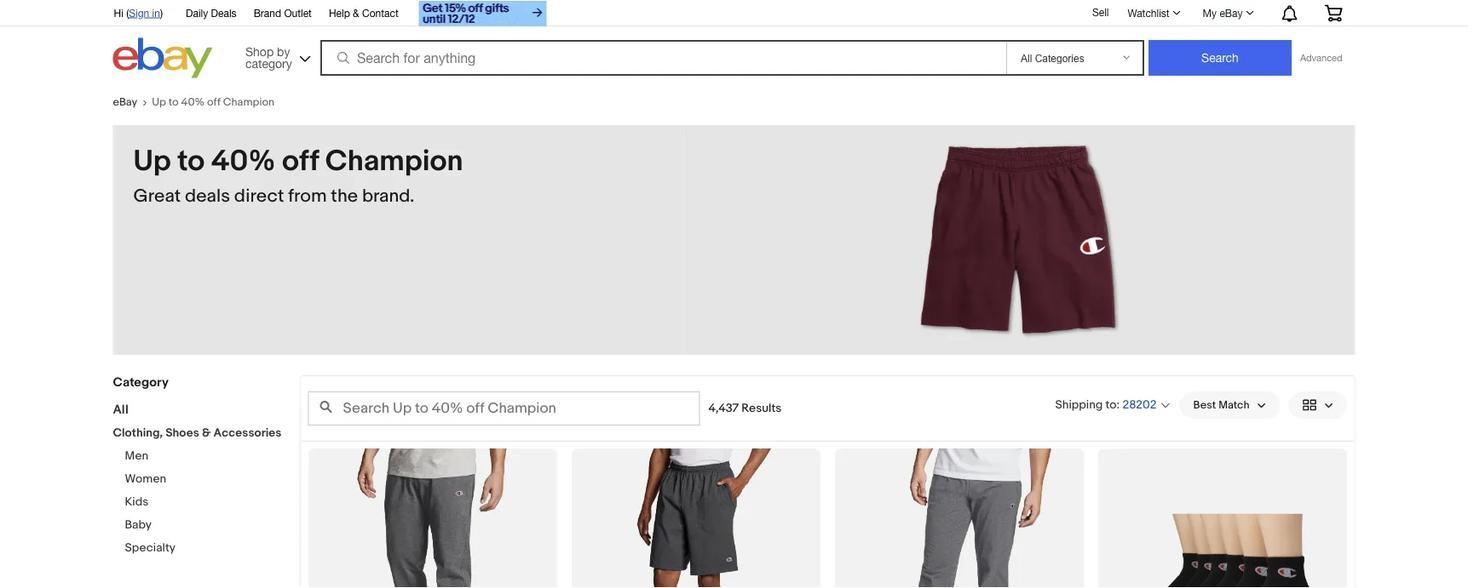 Task type: describe. For each thing, give the bounding box(es) containing it.
your shopping cart image
[[1324, 4, 1344, 22]]

brand outlet link
[[254, 4, 312, 23]]

brand outlet
[[254, 7, 312, 19]]

contact
[[362, 7, 399, 19]]

help & contact link
[[329, 4, 399, 23]]

off for up to 40% off champion great deals direct from the brand.
[[282, 144, 319, 179]]

off for up to 40% off champion
[[207, 96, 221, 109]]

my ebay
[[1203, 7, 1243, 19]]

in
[[152, 7, 160, 19]]

account navigation
[[104, 0, 1356, 29]]

sign in link
[[129, 7, 160, 19]]

get an extra 15% off image
[[419, 1, 547, 26]]

shop by category
[[245, 44, 292, 70]]

Enter your search keyword text field
[[308, 392, 700, 426]]

none submit inside shop by category banner
[[1149, 40, 1292, 76]]

to for up to 40% off champion
[[168, 96, 179, 109]]

up for up to 40% off champion great deals direct from the brand.
[[133, 144, 171, 179]]

daily deals
[[186, 7, 237, 19]]

& inside all clothing, shoes & accessories men women kids baby specialty
[[202, 427, 211, 441]]

:
[[1117, 398, 1120, 413]]

shop by category button
[[238, 38, 315, 75]]

direct
[[234, 185, 284, 207]]

(
[[126, 7, 129, 19]]

)
[[160, 7, 163, 19]]

men link
[[125, 450, 148, 464]]

to for shipping to : 28202
[[1106, 398, 1117, 413]]

by
[[277, 44, 290, 58]]

shipping to : 28202
[[1056, 398, 1157, 413]]

hi
[[114, 7, 123, 19]]

women
[[125, 473, 166, 487]]

champion men's shorts pockets authentic cotton 9-inch gym workout warm jersey image
[[598, 449, 795, 589]]

best match
[[1194, 399, 1250, 412]]

accessories
[[214, 427, 282, 441]]

clothing,
[[113, 427, 163, 441]]

outlet
[[284, 7, 312, 19]]

shoes
[[166, 427, 199, 441]]

view: gallery view image
[[1303, 397, 1334, 415]]

category
[[245, 56, 292, 70]]

specialty
[[125, 542, 176, 556]]

best
[[1194, 399, 1217, 412]]

all link
[[113, 403, 129, 418]]

baby link
[[125, 519, 152, 533]]

kids
[[125, 496, 149, 510]]

best match button
[[1180, 392, 1281, 419]]

4,437
[[709, 402, 739, 416]]

brand
[[254, 7, 281, 19]]

watchlist
[[1128, 7, 1170, 19]]

shop
[[245, 44, 274, 58]]

results
[[742, 402, 782, 416]]

help & contact
[[329, 7, 399, 19]]

category
[[113, 375, 169, 390]]

sell
[[1093, 6, 1109, 18]]

watchlist link
[[1119, 3, 1189, 23]]

all clothing, shoes & accessories men women kids baby specialty
[[113, 403, 282, 556]]

up to 40% off champion great deals direct from the brand.
[[133, 144, 463, 207]]



Task type: locate. For each thing, give the bounding box(es) containing it.
40% up direct
[[211, 144, 276, 179]]

women link
[[125, 473, 166, 487]]

1 horizontal spatial off
[[282, 144, 319, 179]]

from
[[288, 185, 327, 207]]

my ebay link
[[1194, 3, 1262, 23]]

ebay inside 'link'
[[1220, 7, 1243, 19]]

1 horizontal spatial ebay
[[1220, 7, 1243, 19]]

0 horizontal spatial 40%
[[181, 96, 205, 109]]

up to 40% off champion
[[152, 96, 275, 109]]

0 vertical spatial champion
[[223, 96, 275, 109]]

0 vertical spatial up
[[152, 96, 166, 109]]

men
[[125, 450, 148, 464]]

baby
[[125, 519, 152, 533]]

1 vertical spatial to
[[177, 144, 205, 179]]

& right shoes
[[202, 427, 211, 441]]

None submit
[[1149, 40, 1292, 76]]

ebay
[[1220, 7, 1243, 19], [113, 96, 137, 109]]

advanced
[[1301, 52, 1343, 63]]

to up 'deals'
[[177, 144, 205, 179]]

champion up brand.
[[325, 144, 463, 179]]

40% inside "up to 40% off champion great deals direct from the brand."
[[211, 144, 276, 179]]

great
[[133, 185, 181, 207]]

daily
[[186, 7, 208, 19]]

daily deals link
[[186, 4, 237, 23]]

up inside "up to 40% off champion great deals direct from the brand."
[[133, 144, 171, 179]]

champion
[[223, 96, 275, 109], [325, 144, 463, 179]]

0 horizontal spatial ebay
[[113, 96, 137, 109]]

40% right 'ebay' link at the left of the page
[[181, 96, 205, 109]]

40% for up to 40% off champion
[[181, 96, 205, 109]]

deals
[[211, 7, 237, 19]]

sign
[[129, 7, 149, 19]]

1 vertical spatial &
[[202, 427, 211, 441]]

shipping
[[1056, 398, 1103, 413]]

up for up to 40% off champion
[[152, 96, 166, 109]]

4,437 results
[[709, 402, 782, 416]]

1 horizontal spatial champion
[[325, 144, 463, 179]]

&
[[353, 7, 359, 19], [202, 427, 211, 441]]

up
[[152, 96, 166, 109], [133, 144, 171, 179]]

to right 'ebay' link at the left of the page
[[168, 96, 179, 109]]

match
[[1219, 399, 1250, 412]]

to for up to 40% off champion great deals direct from the brand.
[[177, 144, 205, 179]]

1 vertical spatial champion
[[325, 144, 463, 179]]

the
[[331, 185, 358, 207]]

1 horizontal spatial &
[[353, 7, 359, 19]]

0 vertical spatial off
[[207, 96, 221, 109]]

0 horizontal spatial champion
[[223, 96, 275, 109]]

champion mens p6 ankle sock image
[[1125, 449, 1322, 589]]

champion men's open bottom jersey pants gym w/ pockets authentic light weight image
[[861, 449, 1058, 589]]

1 horizontal spatial 40%
[[211, 144, 276, 179]]

0 vertical spatial 40%
[[181, 96, 205, 109]]

help
[[329, 7, 350, 19]]

to
[[168, 96, 179, 109], [177, 144, 205, 179], [1106, 398, 1117, 413]]

deals
[[185, 185, 230, 207]]

28202
[[1123, 398, 1157, 413]]

champion closed bottom sweatpants everyday mens cotton 31.5 inseam sz s-4xl image
[[335, 449, 531, 589]]

brand.
[[362, 185, 414, 207]]

to inside shipping to : 28202
[[1106, 398, 1117, 413]]

sell link
[[1085, 6, 1117, 18]]

specialty link
[[125, 542, 176, 556]]

1 vertical spatial off
[[282, 144, 319, 179]]

my
[[1203, 7, 1217, 19]]

1 vertical spatial ebay
[[113, 96, 137, 109]]

all
[[113, 403, 129, 418]]

0 vertical spatial ebay
[[1220, 7, 1243, 19]]

off inside "up to 40% off champion great deals direct from the brand."
[[282, 144, 319, 179]]

kids link
[[125, 496, 149, 510]]

ebay link
[[113, 96, 152, 109]]

to left 28202
[[1106, 398, 1117, 413]]

1 vertical spatial 40%
[[211, 144, 276, 179]]

shop by category banner
[[104, 0, 1356, 83]]

40%
[[181, 96, 205, 109], [211, 144, 276, 179]]

1 vertical spatial up
[[133, 144, 171, 179]]

off
[[207, 96, 221, 109], [282, 144, 319, 179]]

40% for up to 40% off champion great deals direct from the brand.
[[211, 144, 276, 179]]

0 vertical spatial &
[[353, 7, 359, 19]]

Search for anything text field
[[323, 42, 1003, 74]]

champion for up to 40% off champion
[[223, 96, 275, 109]]

0 horizontal spatial &
[[202, 427, 211, 441]]

to inside "up to 40% off champion great deals direct from the brand."
[[177, 144, 205, 179]]

0 horizontal spatial off
[[207, 96, 221, 109]]

champion down category
[[223, 96, 275, 109]]

& right help
[[353, 7, 359, 19]]

champion for up to 40% off champion great deals direct from the brand.
[[325, 144, 463, 179]]

0 vertical spatial to
[[168, 96, 179, 109]]

2 vertical spatial to
[[1106, 398, 1117, 413]]

champion inside "up to 40% off champion great deals direct from the brand."
[[325, 144, 463, 179]]

advanced link
[[1292, 41, 1351, 75]]

hi ( sign in )
[[114, 7, 163, 19]]

& inside account navigation
[[353, 7, 359, 19]]



Task type: vqa. For each thing, say whether or not it's contained in the screenshot.
Enter your search keyword TEXT FIELD
yes



